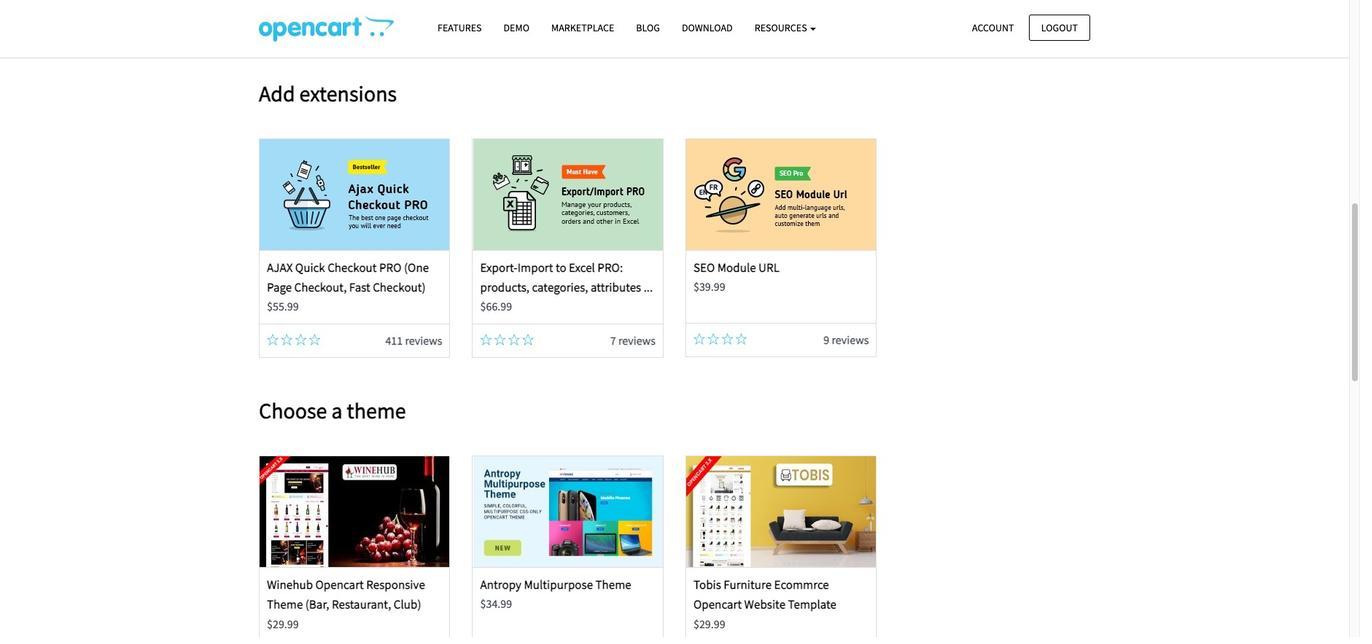 Task type: describe. For each thing, give the bounding box(es) containing it.
features
[[438, 21, 482, 34]]

add extensions
[[259, 79, 397, 107]]

choose a theme
[[259, 397, 406, 425]]

opencart inside winehub opencart responsive theme (bar, restaurant, club) $29.99
[[315, 577, 364, 593]]

$66.99
[[480, 299, 512, 314]]

demo
[[504, 21, 529, 34]]

reviews for export-import to excel pro: products, categories, attributes ...
[[618, 333, 656, 348]]

demo link
[[493, 15, 540, 41]]

opencart inside tobis furniture ecommrce opencart website template $29.99
[[694, 597, 742, 613]]

page
[[267, 279, 292, 295]]

$34.99
[[480, 597, 512, 611]]

fast
[[349, 279, 370, 295]]

theme
[[347, 397, 406, 425]]

account
[[972, 21, 1014, 34]]

quick
[[295, 259, 325, 275]]

excel
[[569, 259, 595, 275]]

to
[[556, 259, 566, 275]]

tobis furniture ecommrce opencart website template image
[[686, 457, 876, 568]]

7 reviews
[[610, 333, 656, 348]]

antropy
[[480, 577, 521, 593]]

theme inside winehub opencart responsive theme (bar, restaurant, club) $29.99
[[267, 597, 303, 613]]

ajax quick checkout pro (one page checkout, fast checkout) image
[[260, 139, 449, 250]]

export-import to excel pro: products, categories, attributes ... link
[[480, 259, 653, 295]]

checkout
[[328, 259, 377, 275]]

add
[[259, 79, 295, 107]]

extensions
[[299, 79, 397, 107]]

opencart - downloads image
[[259, 15, 394, 42]]

antropy multipurpose theme image
[[473, 457, 663, 568]]

checkout)
[[373, 279, 426, 295]]

responsive
[[366, 577, 425, 593]]

seo
[[694, 259, 715, 275]]

choose
[[259, 397, 327, 425]]

restaurant,
[[332, 597, 391, 613]]

(one
[[404, 259, 429, 275]]

categories,
[[532, 279, 588, 295]]

tobis furniture ecommrce opencart website template $29.99
[[694, 577, 837, 631]]

seo module url $39.99
[[694, 259, 780, 294]]

411 reviews
[[385, 333, 442, 348]]

$55.99
[[267, 299, 299, 314]]

account link
[[960, 14, 1027, 41]]

logout
[[1041, 21, 1078, 34]]

7
[[610, 333, 616, 348]]

resources
[[755, 21, 809, 34]]

logout link
[[1029, 14, 1090, 41]]

blog
[[636, 21, 660, 34]]

checkout,
[[294, 279, 347, 295]]



Task type: vqa. For each thing, say whether or not it's contained in the screenshot.
Theme
yes



Task type: locate. For each thing, give the bounding box(es) containing it.
$29.99 inside tobis furniture ecommrce opencart website template $29.99
[[694, 617, 725, 631]]

reviews for seo module url
[[832, 332, 869, 347]]

a
[[331, 397, 342, 425]]

opencart up restaurant,
[[315, 577, 364, 593]]

1 horizontal spatial theme
[[595, 577, 631, 593]]

2 horizontal spatial reviews
[[832, 332, 869, 347]]

export-import to excel pro: products, categories, attributes ... $66.99
[[480, 259, 653, 314]]

ajax
[[267, 259, 293, 275]]

resources link
[[744, 15, 827, 41]]

1 horizontal spatial reviews
[[618, 333, 656, 348]]

0 vertical spatial opencart
[[315, 577, 364, 593]]

theme down winehub
[[267, 597, 303, 613]]

$29.99 down tobis
[[694, 617, 725, 631]]

blog link
[[625, 15, 671, 41]]

export-
[[480, 259, 518, 275]]

reviews right 7
[[618, 333, 656, 348]]

1 horizontal spatial $29.99
[[694, 617, 725, 631]]

1 vertical spatial theme
[[267, 597, 303, 613]]

0 vertical spatial theme
[[595, 577, 631, 593]]

url
[[759, 259, 780, 275]]

star light o image
[[722, 333, 733, 345], [267, 334, 279, 345], [281, 334, 293, 345], [295, 334, 307, 345], [309, 334, 321, 345], [480, 334, 492, 345], [494, 334, 506, 345]]

winehub opencart responsive theme (bar, restaurant, club) image
[[260, 457, 449, 568]]

reviews
[[832, 332, 869, 347], [405, 333, 442, 348], [618, 333, 656, 348]]

$39.99
[[694, 279, 725, 294]]

seo module url image
[[686, 139, 876, 250]]

$29.99 inside winehub opencart responsive theme (bar, restaurant, club) $29.99
[[267, 617, 299, 631]]

0 horizontal spatial opencart
[[315, 577, 364, 593]]

...
[[644, 279, 653, 295]]

download link
[[671, 15, 744, 41]]

marketplace
[[551, 21, 614, 34]]

0 horizontal spatial theme
[[267, 597, 303, 613]]

theme right multipurpose
[[595, 577, 631, 593]]

template
[[788, 597, 837, 613]]

club)
[[394, 597, 421, 613]]

opencart
[[315, 577, 364, 593], [694, 597, 742, 613]]

tobis
[[694, 577, 721, 593]]

export-import to excel pro: products, categories, attributes ... image
[[473, 139, 663, 250]]

(bar,
[[305, 597, 329, 613]]

products,
[[480, 279, 530, 295]]

antropy multipurpose theme link
[[480, 577, 631, 593]]

reviews right 411
[[405, 333, 442, 348]]

website
[[744, 597, 786, 613]]

features link
[[427, 15, 493, 41]]

module
[[717, 259, 756, 275]]

2 $29.99 from the left
[[694, 617, 725, 631]]

1 horizontal spatial opencart
[[694, 597, 742, 613]]

9
[[824, 332, 829, 347]]

411
[[385, 333, 403, 348]]

1 vertical spatial opencart
[[694, 597, 742, 613]]

winehub opencart responsive theme (bar, restaurant, club) $29.99
[[267, 577, 425, 631]]

winehub opencart responsive theme (bar, restaurant, club) link
[[267, 577, 425, 613]]

theme
[[595, 577, 631, 593], [267, 597, 303, 613]]

0 horizontal spatial reviews
[[405, 333, 442, 348]]

opencart down tobis
[[694, 597, 742, 613]]

winehub
[[267, 577, 313, 593]]

star light o image
[[694, 333, 705, 345], [708, 333, 719, 345], [736, 333, 747, 345], [508, 334, 520, 345], [522, 334, 534, 345]]

pro
[[379, 259, 402, 275]]

marketplace link
[[540, 15, 625, 41]]

pro:
[[598, 259, 623, 275]]

import
[[518, 259, 553, 275]]

0 horizontal spatial $29.99
[[267, 617, 299, 631]]

download
[[682, 21, 733, 34]]

reviews for ajax quick checkout pro (one page checkout, fast checkout)
[[405, 333, 442, 348]]

$29.99 down winehub
[[267, 617, 299, 631]]

antropy multipurpose theme $34.99
[[480, 577, 631, 611]]

multipurpose
[[524, 577, 593, 593]]

furniture
[[724, 577, 772, 593]]

1 $29.99 from the left
[[267, 617, 299, 631]]

reviews right 9
[[832, 332, 869, 347]]

ecommrce
[[774, 577, 829, 593]]

theme inside antropy multipurpose theme $34.99
[[595, 577, 631, 593]]

ajax quick checkout pro (one page checkout, fast checkout) link
[[267, 259, 429, 295]]

9 reviews
[[824, 332, 869, 347]]

attributes
[[591, 279, 641, 295]]

seo module url link
[[694, 259, 780, 275]]

tobis furniture ecommrce opencart website template link
[[694, 577, 837, 613]]

$29.99
[[267, 617, 299, 631], [694, 617, 725, 631]]

ajax quick checkout pro (one page checkout, fast checkout) $55.99
[[267, 259, 429, 314]]



